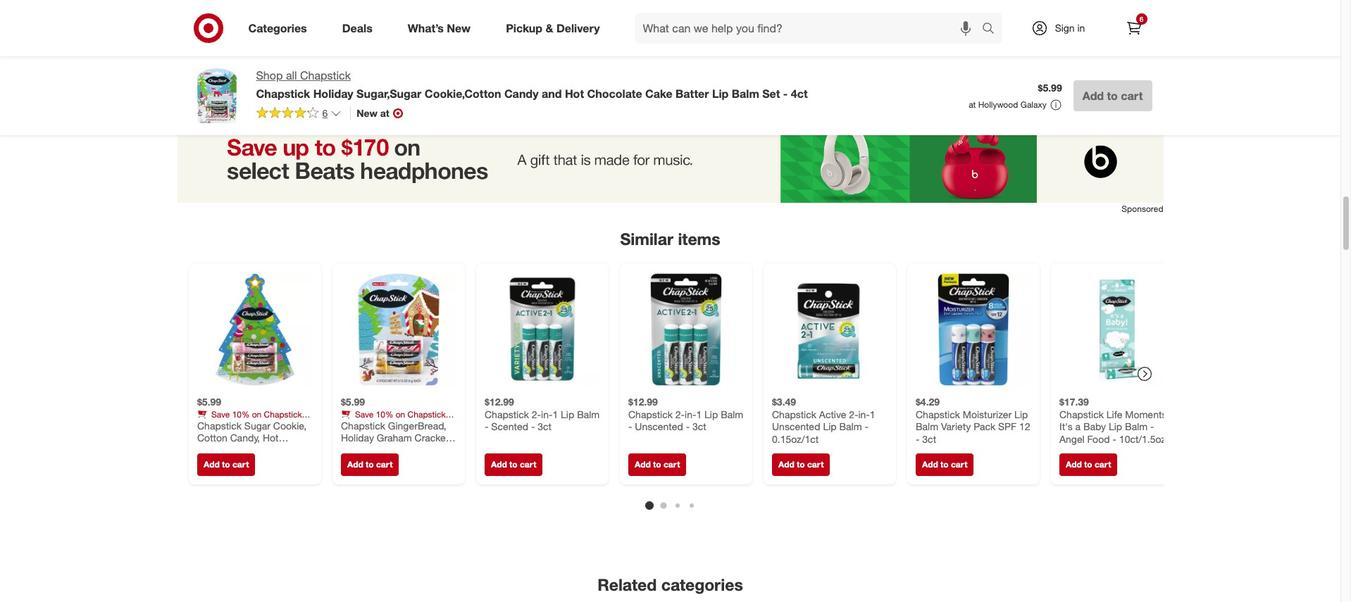 Task type: vqa. For each thing, say whether or not it's contained in the screenshot.
bottom Helpful button
no



Task type: describe. For each thing, give the bounding box(es) containing it.
balm inside the $12.99 chapstick 2-in-1 lip balm - unscented - 3ct
[[721, 408, 743, 420]]

food
[[1087, 433, 1110, 445]]

$4.29 chapstick moisturizer lip balm variety pack spf 12 - 3ct
[[916, 396, 1030, 445]]

to for chapstick 2-in-1 lip balm - scented - 3ct image on the left of the page
[[509, 459, 517, 470]]

&
[[546, 21, 554, 35]]

batter
[[676, 87, 709, 101]]

add to cart button for chapstick gingerbread, holiday graham cracker, candy cane, vanilla icing and milk chocolate lip balm - 4ct image
[[341, 454, 399, 476]]

lip inside $17.39 chapstick life moments it's a baby lip balm - angel food - 10ct/1.5oz
[[1109, 421, 1122, 433]]

add to cart for chapstick 2-in-1 lip balm - scented - 3ct image on the left of the page
[[491, 459, 536, 470]]

new at
[[357, 107, 389, 119]]

chapstick sugar cookie, cotton candy, hot chocolate and cake batter kids' lip balm - 4ct image
[[197, 272, 313, 388]]

$3.49
[[772, 396, 796, 408]]

2- for unscented
[[675, 408, 685, 420]]

sugar,sugar
[[357, 87, 422, 101]]

sign in link
[[1019, 13, 1107, 44]]

hollywood
[[979, 99, 1019, 110]]

chapstick inside '$12.99 chapstick 2-in-1 lip balm - scented - 3ct'
[[484, 408, 529, 420]]

0 vertical spatial new
[[447, 21, 471, 35]]

it's
[[1060, 421, 1073, 433]]

0 horizontal spatial 6 link
[[256, 106, 342, 123]]

cart for chapstick moisturizer lip balm variety pack spf 12 - 3ct image
[[951, 459, 967, 470]]

cart for chapstick 2-in-1 lip balm - scented - 3ct image on the left of the page
[[520, 459, 536, 470]]

what's
[[408, 21, 444, 35]]

cake
[[646, 87, 673, 101]]

$3.49 chapstick active 2-in-1 unscented lip balm - 0.15oz/1ct
[[772, 396, 875, 445]]

cart for chapstick life moments it's a baby lip balm - angel food - 10ct/1.5oz image
[[1095, 459, 1111, 470]]

unscented inside the $12.99 chapstick 2-in-1 lip balm - unscented - 3ct
[[635, 421, 683, 433]]

add to cart button for the chapstick 2-in-1 lip balm - unscented - 3ct image
[[628, 454, 686, 476]]

sign
[[1055, 22, 1075, 34]]

image of chapstick holiday sugar,sugar cookie,cotton candy and hot chocolate cake batter lip balm set - 4ct image
[[189, 68, 245, 124]]

moments
[[1125, 408, 1167, 420]]

advertisement region
[[177, 121, 1164, 203]]

hot
[[565, 87, 584, 101]]

shop all chapstick chapstick holiday sugar,sugar cookie,cotton candy and hot chocolate cake batter lip balm set - 4ct
[[256, 68, 808, 101]]

balm inside shop all chapstick chapstick holiday sugar,sugar cookie,cotton candy and hot chocolate cake batter lip balm set - 4ct
[[732, 87, 759, 101]]

cart for the chapstick 2-in-1 lip balm - unscented - 3ct image
[[663, 459, 680, 470]]

ask a question button
[[248, 1, 345, 32]]

lip for chapstick gingerbread, holiday graham cracker, candy cane, vanilla icing and milk chocolate lip balm - 4ct image add to cart button
[[341, 420, 349, 430]]

chapstick 2-in-1 lip balm - scented - 3ct image
[[484, 272, 600, 388]]

all
[[286, 68, 297, 82]]

on for chapstick gingerbread, holiday graham cracker, candy cane, vanilla icing and milk chocolate lip balm - 4ct image
[[395, 409, 405, 420]]

1 for unscented
[[696, 408, 702, 420]]

galaxy
[[1021, 99, 1047, 110]]

10% for add to cart button related to chapstick sugar cookie, cotton candy, hot chocolate and cake batter kids' lip balm - 4ct image
[[232, 409, 249, 420]]

active
[[819, 408, 846, 420]]

chapstick inside $3.49 chapstick active 2-in-1 unscented lip balm - 0.15oz/1ct
[[772, 408, 816, 420]]

pickup & delivery
[[506, 21, 600, 35]]

3ct for $12.99 chapstick 2-in-1 lip balm - unscented - 3ct
[[692, 421, 706, 433]]

- inside shop all chapstick chapstick holiday sugar,sugar cookie,cotton candy and hot chocolate cake batter lip balm set - 4ct
[[784, 87, 788, 101]]

in
[[1078, 22, 1085, 34]]

what's new link
[[396, 13, 488, 44]]

add to cart button for chapstick life moments it's a baby lip balm - angel food - 10ct/1.5oz image
[[1060, 454, 1118, 476]]

4ct
[[791, 87, 808, 101]]

save for chapstick sugar cookie, cotton candy, hot chocolate and cake batter kids' lip balm - 4ct image
[[211, 409, 230, 420]]

in- for scented
[[541, 408, 552, 420]]

chapstick 2-in-1 lip balm - unscented - 3ct image
[[628, 272, 744, 388]]

add to cart for the chapstick 2-in-1 lip balm - unscented - 3ct image
[[635, 459, 680, 470]]

add to cart button for chapstick 2-in-1 lip balm - scented - 3ct image on the left of the page
[[484, 454, 543, 476]]

set
[[763, 87, 780, 101]]

$12.99 chapstick 2-in-1 lip balm - unscented - 3ct
[[628, 396, 743, 433]]

pickup & delivery link
[[494, 13, 618, 44]]

similar
[[620, 229, 674, 249]]

$12.99 for $12.99 chapstick 2-in-1 lip balm - scented - 3ct
[[484, 396, 514, 408]]

3ct for $4.29 chapstick moisturizer lip balm variety pack spf 12 - 3ct
[[922, 433, 936, 445]]

0 vertical spatial 6 link
[[1119, 13, 1150, 44]]

1 inside $3.49 chapstick active 2-in-1 unscented lip balm - 0.15oz/1ct
[[870, 408, 875, 420]]

lip inside shop all chapstick chapstick holiday sugar,sugar cookie,cotton candy and hot chocolate cake batter lip balm set - 4ct
[[712, 87, 729, 101]]

add for chapstick life moments it's a baby lip balm - angel food - 10ct/1.5oz image
[[1066, 459, 1082, 470]]

angel
[[1060, 433, 1085, 445]]

sponsored
[[1122, 204, 1164, 214]]

$17.39 chapstick life moments it's a baby lip balm - angel food - 10ct/1.5oz
[[1060, 396, 1167, 445]]

add to cart button for chapstick active 2-in-1 unscented lip balm - 0.15oz/1ct image
[[772, 454, 830, 476]]

chapstick inside $4.29 chapstick moisturizer lip balm variety pack spf 12 - 3ct
[[916, 408, 960, 420]]

ask
[[257, 10, 277, 24]]

in- inside $3.49 chapstick active 2-in-1 unscented lip balm - 0.15oz/1ct
[[858, 408, 870, 420]]

$5.99 for chapstick sugar cookie, cotton candy, hot chocolate and cake batter kids' lip balm - 4ct image
[[197, 396, 221, 408]]

question
[[290, 10, 336, 24]]

life
[[1107, 408, 1123, 420]]

chapstick inside the $12.99 chapstick 2-in-1 lip balm - unscented - 3ct
[[628, 408, 673, 420]]

categories link
[[236, 13, 325, 44]]

add to cart button for chapstick moisturizer lip balm variety pack spf 12 - 3ct image
[[916, 454, 974, 476]]

$12.99 chapstick 2-in-1 lip balm - scented - 3ct
[[484, 396, 600, 433]]

add to cart for chapstick gingerbread, holiday graham cracker, candy cane, vanilla icing and milk chocolate lip balm - 4ct image
[[347, 459, 392, 470]]

cart for chapstick sugar cookie, cotton candy, hot chocolate and cake batter kids' lip balm - 4ct image
[[232, 459, 249, 470]]

chapstick life moments it's a baby lip balm - angel food - 10ct/1.5oz image
[[1060, 272, 1175, 388]]

variety
[[941, 421, 971, 433]]

- inside $3.49 chapstick active 2-in-1 unscented lip balm - 0.15oz/1ct
[[865, 421, 869, 433]]

$12.99 for $12.99 chapstick 2-in-1 lip balm - unscented - 3ct
[[628, 396, 658, 408]]

add to cart for chapstick sugar cookie, cotton candy, hot chocolate and cake batter kids' lip balm - 4ct image
[[203, 459, 249, 470]]

$4.29
[[916, 396, 940, 408]]

chapstick gingerbread, holiday graham cracker, candy cane, vanilla icing and milk chocolate lip balm - 4ct image
[[341, 272, 456, 388]]

to for chapstick moisturizer lip balm variety pack spf 12 - 3ct image
[[940, 459, 949, 470]]

1 horizontal spatial at
[[969, 99, 976, 110]]

similar items
[[620, 229, 721, 249]]

0 vertical spatial 6
[[1140, 15, 1144, 23]]

search button
[[976, 13, 1010, 47]]

pack
[[974, 421, 995, 433]]

add for chapstick sugar cookie, cotton candy, hot chocolate and cake batter kids' lip balm - 4ct image
[[203, 459, 219, 470]]



Task type: locate. For each thing, give the bounding box(es) containing it.
baby
[[1083, 421, 1106, 433]]

in- inside the $12.99 chapstick 2-in-1 lip balm - unscented - 3ct
[[685, 408, 696, 420]]

add to cart for chapstick life moments it's a baby lip balm - angel food - 10ct/1.5oz image
[[1066, 459, 1111, 470]]

1 for scented
[[552, 408, 558, 420]]

1 vertical spatial a
[[1075, 421, 1081, 433]]

6 link down all
[[256, 106, 342, 123]]

lip inside $3.49 chapstick active 2-in-1 unscented lip balm - 0.15oz/1ct
[[823, 421, 837, 433]]

moisturizer
[[963, 408, 1012, 420]]

2 $12.99 from the left
[[628, 396, 658, 408]]

add for chapstick active 2-in-1 unscented lip balm - 0.15oz/1ct image
[[778, 459, 794, 470]]

2 in- from the left
[[685, 408, 696, 420]]

0 horizontal spatial 10%
[[232, 409, 249, 420]]

6 right "in"
[[1140, 15, 1144, 23]]

in- for unscented
[[685, 408, 696, 420]]

lip for add to cart button related to chapstick sugar cookie, cotton candy, hot chocolate and cake batter kids' lip balm - 4ct image
[[197, 420, 206, 430]]

at left hollywood
[[969, 99, 976, 110]]

10% for chapstick gingerbread, holiday graham cracker, candy cane, vanilla icing and milk chocolate lip balm - 4ct image add to cart button
[[376, 409, 393, 420]]

candy
[[504, 87, 539, 101]]

related
[[598, 575, 657, 595]]

add for chapstick gingerbread, holiday graham cracker, candy cane, vanilla icing and milk chocolate lip balm - 4ct image
[[347, 459, 363, 470]]

1 horizontal spatial 2-
[[675, 408, 685, 420]]

2 horizontal spatial $5.99
[[1038, 82, 1062, 94]]

save
[[211, 409, 230, 420], [355, 409, 373, 420]]

$12.99
[[484, 396, 514, 408], [628, 396, 658, 408]]

0 horizontal spatial in-
[[541, 408, 552, 420]]

0 vertical spatial a
[[280, 10, 287, 24]]

1 horizontal spatial 6
[[1140, 15, 1144, 23]]

delivery
[[557, 21, 600, 35]]

on for chapstick sugar cookie, cotton candy, hot chocolate and cake batter kids' lip balm - 4ct image
[[252, 409, 261, 420]]

add for the chapstick 2-in-1 lip balm - unscented - 3ct image
[[635, 459, 651, 470]]

2 save from the left
[[355, 409, 373, 420]]

1 horizontal spatial $5.99
[[341, 396, 365, 408]]

spf
[[998, 421, 1017, 433]]

lip
[[712, 87, 729, 101], [561, 408, 574, 420], [704, 408, 718, 420], [1014, 408, 1028, 420], [823, 421, 837, 433], [1109, 421, 1122, 433]]

1 inside '$12.99 chapstick 2-in-1 lip balm - scented - 3ct'
[[552, 408, 558, 420]]

lip inside the $12.99 chapstick 2-in-1 lip balm - unscented - 3ct
[[704, 408, 718, 420]]

2 horizontal spatial in-
[[858, 408, 870, 420]]

chapstick moisturizer lip balm variety pack spf 12 - 3ct image
[[916, 272, 1031, 388]]

add
[[1083, 89, 1104, 103], [203, 459, 219, 470], [347, 459, 363, 470], [491, 459, 507, 470], [635, 459, 651, 470], [778, 459, 794, 470], [922, 459, 938, 470], [1066, 459, 1082, 470]]

0 horizontal spatial new
[[357, 107, 378, 119]]

10%
[[232, 409, 249, 420], [376, 409, 393, 420]]

a right the ask
[[280, 10, 287, 24]]

balm inside $4.29 chapstick moisturizer lip balm variety pack spf 12 - 3ct
[[916, 421, 938, 433]]

6 link right "in"
[[1119, 13, 1150, 44]]

unscented inside $3.49 chapstick active 2-in-1 unscented lip balm - 0.15oz/1ct
[[772, 421, 820, 433]]

2- inside $3.49 chapstick active 2-in-1 unscented lip balm - 0.15oz/1ct
[[849, 408, 858, 420]]

save 10% on chapstick lip balm
[[197, 409, 302, 430], [341, 409, 445, 430]]

1 horizontal spatial save
[[355, 409, 373, 420]]

2- for scented
[[532, 408, 541, 420]]

chocolate
[[587, 87, 642, 101]]

3ct for $12.99 chapstick 2-in-1 lip balm - scented - 3ct
[[537, 421, 551, 433]]

0 horizontal spatial $5.99
[[197, 396, 221, 408]]

3ct inside '$12.99 chapstick 2-in-1 lip balm - scented - 3ct'
[[537, 421, 551, 433]]

2- inside the $12.99 chapstick 2-in-1 lip balm - unscented - 3ct
[[675, 408, 685, 420]]

2 balm from the left
[[352, 420, 370, 430]]

1 vertical spatial 6
[[322, 107, 328, 119]]

and
[[542, 87, 562, 101]]

2-
[[532, 408, 541, 420], [675, 408, 685, 420], [849, 408, 858, 420]]

6 link
[[1119, 13, 1150, 44], [256, 106, 342, 123]]

0 horizontal spatial 1
[[552, 408, 558, 420]]

1 horizontal spatial unscented
[[772, 421, 820, 433]]

to for chapstick active 2-in-1 unscented lip balm - 0.15oz/1ct image
[[797, 459, 805, 470]]

related categories
[[598, 575, 743, 595]]

1 horizontal spatial on
[[395, 409, 405, 420]]

$5.99 for chapstick gingerbread, holiday graham cracker, candy cane, vanilla icing and milk chocolate lip balm - 4ct image
[[341, 396, 365, 408]]

1 horizontal spatial 3ct
[[692, 421, 706, 433]]

1 horizontal spatial save 10% on chapstick lip balm
[[341, 409, 445, 430]]

1 save from the left
[[211, 409, 230, 420]]

holiday
[[313, 87, 353, 101]]

3 2- from the left
[[849, 408, 858, 420]]

categories
[[661, 575, 743, 595]]

deals
[[342, 21, 373, 35]]

new
[[447, 21, 471, 35], [357, 107, 378, 119]]

balm for chapstick gingerbread, holiday graham cracker, candy cane, vanilla icing and milk chocolate lip balm - 4ct image
[[352, 420, 370, 430]]

10ct/1.5oz
[[1119, 433, 1166, 445]]

shop
[[256, 68, 283, 82]]

to
[[1107, 89, 1118, 103], [222, 459, 230, 470], [365, 459, 374, 470], [509, 459, 517, 470], [653, 459, 661, 470], [797, 459, 805, 470], [940, 459, 949, 470], [1084, 459, 1092, 470]]

save 10% on chapstick lip balm for chapstick gingerbread, holiday graham cracker, candy cane, vanilla icing and milk chocolate lip balm - 4ct image
[[341, 409, 445, 430]]

1 unscented from the left
[[635, 421, 683, 433]]

new right what's
[[447, 21, 471, 35]]

3ct inside $4.29 chapstick moisturizer lip balm variety pack spf 12 - 3ct
[[922, 433, 936, 445]]

add to cart for chapstick active 2-in-1 unscented lip balm - 0.15oz/1ct image
[[778, 459, 824, 470]]

add for chapstick 2-in-1 lip balm - scented - 3ct image on the left of the page
[[491, 459, 507, 470]]

at hollywood galaxy
[[969, 99, 1047, 110]]

categories
[[248, 21, 307, 35]]

chapstick inside $17.39 chapstick life moments it's a baby lip balm - angel food - 10ct/1.5oz
[[1060, 408, 1104, 420]]

1 $12.99 from the left
[[484, 396, 514, 408]]

3 in- from the left
[[858, 408, 870, 420]]

0 horizontal spatial on
[[252, 409, 261, 420]]

6
[[1140, 15, 1144, 23], [322, 107, 328, 119]]

1 horizontal spatial 6 link
[[1119, 13, 1150, 44]]

search
[[976, 22, 1010, 36]]

deals link
[[330, 13, 390, 44]]

2 save 10% on chapstick lip balm from the left
[[341, 409, 445, 430]]

pickup
[[506, 21, 543, 35]]

2 horizontal spatial 2-
[[849, 408, 858, 420]]

-
[[784, 87, 788, 101], [484, 421, 488, 433], [531, 421, 535, 433], [628, 421, 632, 433], [686, 421, 690, 433], [865, 421, 869, 433], [1150, 421, 1154, 433], [916, 433, 920, 445], [1113, 433, 1117, 445]]

1 1 from the left
[[552, 408, 558, 420]]

2 unscented from the left
[[772, 421, 820, 433]]

1 inside the $12.99 chapstick 2-in-1 lip balm - unscented - 3ct
[[696, 408, 702, 420]]

ask a question
[[257, 10, 336, 24]]

1 horizontal spatial in-
[[685, 408, 696, 420]]

balm
[[208, 420, 227, 430], [352, 420, 370, 430]]

2- inside '$12.99 chapstick 2-in-1 lip balm - scented - 3ct'
[[532, 408, 541, 420]]

add to cart for chapstick moisturizer lip balm variety pack spf 12 - 3ct image
[[922, 459, 967, 470]]

1 horizontal spatial lip
[[341, 420, 349, 430]]

2 on from the left
[[395, 409, 405, 420]]

6 down holiday
[[322, 107, 328, 119]]

what's new
[[408, 21, 471, 35]]

lip
[[197, 420, 206, 430], [341, 420, 349, 430]]

1 vertical spatial 6 link
[[256, 106, 342, 123]]

on
[[252, 409, 261, 420], [395, 409, 405, 420]]

3ct
[[537, 421, 551, 433], [692, 421, 706, 433], [922, 433, 936, 445]]

2 10% from the left
[[376, 409, 393, 420]]

sign in
[[1055, 22, 1085, 34]]

in- inside '$12.99 chapstick 2-in-1 lip balm - scented - 3ct'
[[541, 408, 552, 420]]

balm
[[732, 87, 759, 101], [577, 408, 600, 420], [721, 408, 743, 420], [839, 421, 862, 433], [916, 421, 938, 433], [1125, 421, 1148, 433]]

0 horizontal spatial 2-
[[532, 408, 541, 420]]

add for chapstick moisturizer lip balm variety pack spf 12 - 3ct image
[[922, 459, 938, 470]]

balm inside $17.39 chapstick life moments it's a baby lip balm - angel food - 10ct/1.5oz
[[1125, 421, 1148, 433]]

cookie,cotton
[[425, 87, 501, 101]]

cart for chapstick active 2-in-1 unscented lip balm - 0.15oz/1ct image
[[807, 459, 824, 470]]

a
[[280, 10, 287, 24], [1075, 421, 1081, 433]]

$17.39
[[1060, 396, 1089, 408]]

2 horizontal spatial 3ct
[[922, 433, 936, 445]]

1 in- from the left
[[541, 408, 552, 420]]

add to cart button
[[1074, 80, 1153, 111], [197, 454, 255, 476], [341, 454, 399, 476], [484, 454, 543, 476], [628, 454, 686, 476], [772, 454, 830, 476], [916, 454, 974, 476], [1060, 454, 1118, 476]]

0 horizontal spatial lip
[[197, 420, 206, 430]]

1 2- from the left
[[532, 408, 541, 420]]

save 10% on chapstick lip balm for chapstick sugar cookie, cotton candy, hot chocolate and cake batter kids' lip balm - 4ct image
[[197, 409, 302, 430]]

in-
[[541, 408, 552, 420], [685, 408, 696, 420], [858, 408, 870, 420]]

1 horizontal spatial 1
[[696, 408, 702, 420]]

at
[[969, 99, 976, 110], [380, 107, 389, 119]]

a inside button
[[280, 10, 287, 24]]

3ct inside the $12.99 chapstick 2-in-1 lip balm - unscented - 3ct
[[692, 421, 706, 433]]

0 horizontal spatial at
[[380, 107, 389, 119]]

balm for chapstick sugar cookie, cotton candy, hot chocolate and cake batter kids' lip balm - 4ct image
[[208, 420, 227, 430]]

at down sugar,sugar
[[380, 107, 389, 119]]

12
[[1019, 421, 1030, 433]]

0 horizontal spatial $12.99
[[484, 396, 514, 408]]

$5.99
[[1038, 82, 1062, 94], [197, 396, 221, 408], [341, 396, 365, 408]]

save for chapstick gingerbread, holiday graham cracker, candy cane, vanilla icing and milk chocolate lip balm - 4ct image
[[355, 409, 373, 420]]

1 horizontal spatial 10%
[[376, 409, 393, 420]]

cart for chapstick gingerbread, holiday graham cracker, candy cane, vanilla icing and milk chocolate lip balm - 4ct image
[[376, 459, 392, 470]]

new down sugar,sugar
[[357, 107, 378, 119]]

lip inside $4.29 chapstick moisturizer lip balm variety pack spf 12 - 3ct
[[1014, 408, 1028, 420]]

2 lip from the left
[[341, 420, 349, 430]]

2 horizontal spatial 1
[[870, 408, 875, 420]]

0.15oz/1ct
[[772, 433, 819, 445]]

- inside $4.29 chapstick moisturizer lip balm variety pack spf 12 - 3ct
[[916, 433, 920, 445]]

0 horizontal spatial a
[[280, 10, 287, 24]]

1 balm from the left
[[208, 420, 227, 430]]

0 horizontal spatial balm
[[208, 420, 227, 430]]

chapstick
[[300, 68, 351, 82], [256, 87, 310, 101], [484, 408, 529, 420], [628, 408, 673, 420], [772, 408, 816, 420], [916, 408, 960, 420], [1060, 408, 1104, 420], [264, 409, 302, 420], [407, 409, 445, 420]]

add to cart button for chapstick sugar cookie, cotton candy, hot chocolate and cake batter kids' lip balm - 4ct image
[[197, 454, 255, 476]]

a right it's
[[1075, 421, 1081, 433]]

1 10% from the left
[[232, 409, 249, 420]]

2 2- from the left
[[675, 408, 685, 420]]

1 horizontal spatial a
[[1075, 421, 1081, 433]]

add to cart
[[1083, 89, 1143, 103], [203, 459, 249, 470], [347, 459, 392, 470], [491, 459, 536, 470], [635, 459, 680, 470], [778, 459, 824, 470], [922, 459, 967, 470], [1066, 459, 1111, 470]]

1 horizontal spatial new
[[447, 21, 471, 35]]

scented
[[491, 421, 528, 433]]

to for the chapstick 2-in-1 lip balm - unscented - 3ct image
[[653, 459, 661, 470]]

cart
[[1121, 89, 1143, 103], [232, 459, 249, 470], [376, 459, 392, 470], [520, 459, 536, 470], [663, 459, 680, 470], [807, 459, 824, 470], [951, 459, 967, 470], [1095, 459, 1111, 470]]

3 1 from the left
[[870, 408, 875, 420]]

region
[[177, 121, 1184, 603]]

items
[[678, 229, 721, 249]]

1 lip from the left
[[197, 420, 206, 430]]

balm inside $3.49 chapstick active 2-in-1 unscented lip balm - 0.15oz/1ct
[[839, 421, 862, 433]]

$12.99 inside the $12.99 chapstick 2-in-1 lip balm - unscented - 3ct
[[628, 396, 658, 408]]

1 on from the left
[[252, 409, 261, 420]]

What can we help you find? suggestions appear below search field
[[635, 13, 986, 44]]

lip inside '$12.99 chapstick 2-in-1 lip balm - scented - 3ct'
[[561, 408, 574, 420]]

1 vertical spatial new
[[357, 107, 378, 119]]

2 1 from the left
[[696, 408, 702, 420]]

1 horizontal spatial balm
[[352, 420, 370, 430]]

chapstick active 2-in-1 unscented lip balm - 0.15oz/1ct image
[[772, 272, 888, 388]]

0 horizontal spatial save
[[211, 409, 230, 420]]

region containing similar items
[[177, 121, 1184, 603]]

unscented
[[635, 421, 683, 433], [772, 421, 820, 433]]

to for chapstick gingerbread, holiday graham cracker, candy cane, vanilla icing and milk chocolate lip balm - 4ct image
[[365, 459, 374, 470]]

to for chapstick life moments it's a baby lip balm - angel food - 10ct/1.5oz image
[[1084, 459, 1092, 470]]

1 save 10% on chapstick lip balm from the left
[[197, 409, 302, 430]]

$12.99 inside '$12.99 chapstick 2-in-1 lip balm - scented - 3ct'
[[484, 396, 514, 408]]

balm inside '$12.99 chapstick 2-in-1 lip balm - scented - 3ct'
[[577, 408, 600, 420]]

to for chapstick sugar cookie, cotton candy, hot chocolate and cake batter kids' lip balm - 4ct image
[[222, 459, 230, 470]]

0 horizontal spatial 3ct
[[537, 421, 551, 433]]

a inside $17.39 chapstick life moments it's a baby lip balm - angel food - 10ct/1.5oz
[[1075, 421, 1081, 433]]

0 horizontal spatial save 10% on chapstick lip balm
[[197, 409, 302, 430]]

1 horizontal spatial $12.99
[[628, 396, 658, 408]]

0 horizontal spatial 6
[[322, 107, 328, 119]]

0 horizontal spatial unscented
[[635, 421, 683, 433]]

1
[[552, 408, 558, 420], [696, 408, 702, 420], [870, 408, 875, 420]]



